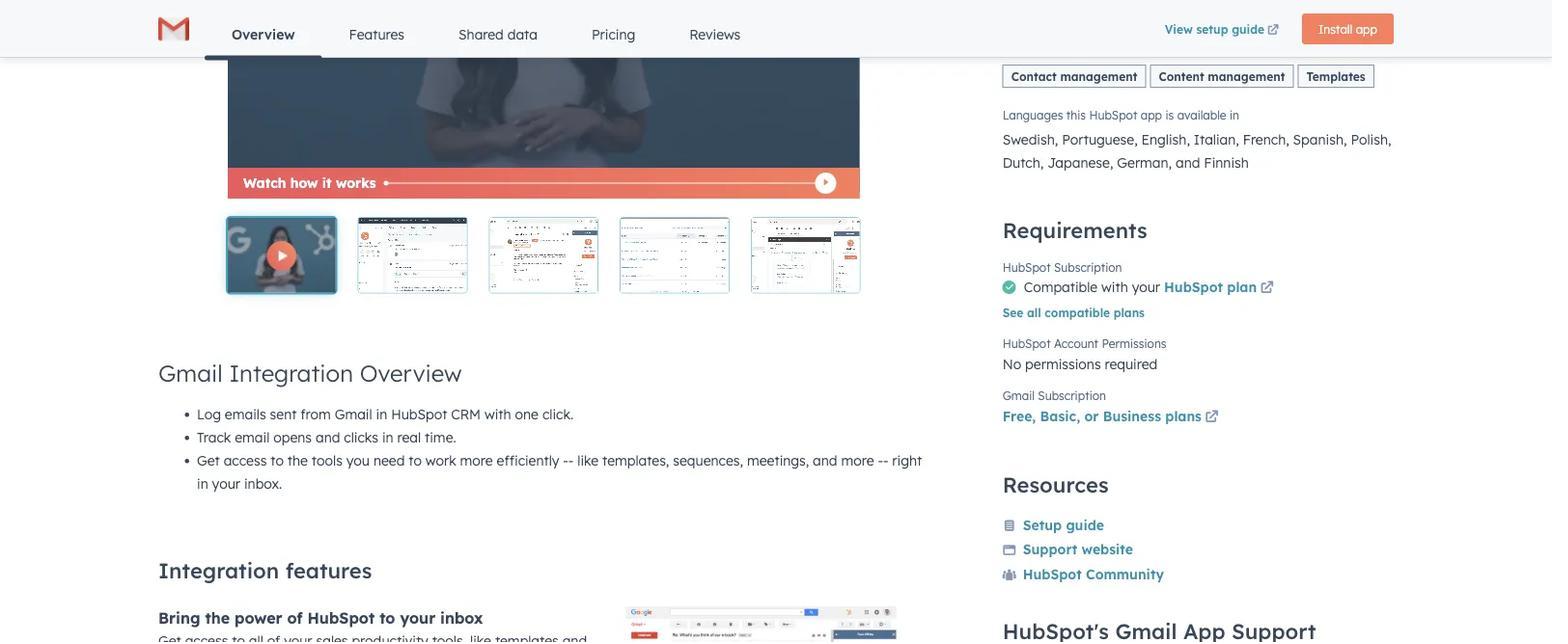Task type: locate. For each thing, give the bounding box(es) containing it.
with
[[1102, 279, 1128, 296], [485, 406, 511, 423]]

1 horizontal spatial features
[[1003, 45, 1050, 59]]

subscription up basic
[[1038, 389, 1106, 403]]

power
[[235, 609, 282, 628]]

1 vertical spatial app
[[1141, 108, 1162, 122]]

subscription up the compatible with your
[[1054, 260, 1122, 275]]

your left inbox
[[400, 609, 436, 628]]

plans right business
[[1165, 408, 1202, 425]]

management up this
[[1060, 69, 1138, 83]]

access your library of email templates image
[[621, 218, 729, 293]]

1 vertical spatial the
[[205, 609, 230, 628]]

0 vertical spatial app
[[1356, 22, 1378, 36]]

your inside the log emails sent from gmail in hubspot crm with one click. track email opens and clicks in real time. get access to the tools you need to work more efficiently -- like templates, sequences, meetings, and more -- right in your inbox.
[[212, 475, 240, 492]]

0 horizontal spatial gmail
[[158, 358, 223, 387]]

management for content management
[[1208, 69, 1285, 83]]

hubspot up the no
[[1003, 337, 1051, 351]]

navigation containing overview
[[205, 12, 1156, 60]]

your up permissions
[[1132, 279, 1160, 296]]

the
[[288, 452, 308, 469], [205, 609, 230, 628]]

the down "opens"
[[288, 452, 308, 469]]

hubspot up compatible
[[1003, 260, 1051, 275]]

navigation
[[205, 12, 1156, 60]]

1 horizontal spatial gmail
[[335, 406, 372, 423]]

gmail up log
[[158, 358, 223, 387]]

gmail up free
[[1003, 389, 1035, 403]]

0 vertical spatial plans
[[1114, 305, 1145, 320]]

0 horizontal spatial with
[[485, 406, 511, 423]]

0 vertical spatial with
[[1102, 279, 1128, 296]]

in
[[1230, 108, 1239, 122], [376, 406, 387, 423], [382, 429, 394, 446], [197, 475, 208, 492]]

or
[[1084, 408, 1099, 425]]

2 vertical spatial and
[[813, 452, 838, 469]]

emails
[[225, 406, 266, 423]]

pricing button
[[565, 12, 663, 58]]

integration
[[229, 358, 353, 387], [158, 557, 279, 584]]

management for contact management
[[1060, 69, 1138, 83]]

one
[[515, 406, 539, 423]]

0 horizontal spatial more
[[460, 452, 493, 469]]

hubspot inside the languages this hubspot app is available in swedish , portuguese , english , italian , french , spanish , polish , dutch , japanese , german , and finnish
[[1089, 108, 1138, 122]]

0 vertical spatial gmail
[[158, 358, 223, 387]]

features
[[349, 26, 405, 43], [1003, 45, 1050, 59]]

0 horizontal spatial guide
[[1066, 517, 1104, 534]]

app left is
[[1141, 108, 1162, 122]]

website
[[1082, 541, 1133, 558]]

content management link
[[1150, 65, 1298, 92]]

0 horizontal spatial management
[[1060, 69, 1138, 83]]

0 vertical spatial features
[[349, 26, 405, 43]]

1 vertical spatial with
[[485, 406, 511, 423]]

you
[[346, 452, 370, 469]]

hubspot subscription
[[1003, 260, 1122, 275]]

0 horizontal spatial to
[[271, 452, 284, 469]]

management down view setup guide link
[[1208, 69, 1285, 83]]

meetings,
[[747, 452, 809, 469]]

1 vertical spatial and
[[316, 429, 340, 446]]

more left right on the right bottom of page
[[841, 452, 874, 469]]

your down get at the bottom of the page
[[212, 475, 240, 492]]

bring the power of hubspot to your inbox
[[158, 609, 483, 628]]

0 horizontal spatial features
[[349, 26, 405, 43]]

1 horizontal spatial your
[[400, 609, 436, 628]]

support website
[[1023, 541, 1133, 558]]

subscription
[[1054, 260, 1122, 275], [1038, 389, 1106, 403]]

1 vertical spatial gmail
[[1003, 389, 1035, 403]]

overview up real at the left of the page
[[360, 358, 462, 387]]

with up compatible
[[1102, 279, 1128, 296]]

guide up the support website
[[1066, 517, 1104, 534]]

2 management from the left
[[1208, 69, 1285, 83]]

email
[[235, 429, 270, 446]]

with left 'one'
[[485, 406, 511, 423]]

2 vertical spatial gmail
[[335, 406, 372, 423]]

in up "italian"
[[1230, 108, 1239, 122]]

hubspot down support
[[1023, 566, 1082, 583]]

templates,
[[602, 452, 669, 469]]

guide right setup on the right of page
[[1232, 22, 1265, 36]]

in left real at the left of the page
[[382, 429, 394, 446]]

and down english
[[1176, 154, 1200, 171]]

plan
[[1227, 279, 1257, 296]]

0 horizontal spatial overview
[[232, 26, 295, 43]]

spanish
[[1293, 131, 1344, 148]]

log emails in the crm and track when they're opened or clicked image
[[359, 218, 467, 293]]

reviews button
[[663, 12, 768, 58]]

need
[[373, 452, 405, 469]]

gmail up clicks
[[335, 406, 372, 423]]

more right work
[[460, 452, 493, 469]]

install app
[[1319, 22, 1378, 36]]

hubspot
[[1089, 108, 1138, 122], [1003, 260, 1051, 275], [1164, 279, 1223, 296], [1003, 337, 1051, 351], [391, 406, 447, 423], [1023, 566, 1082, 583], [307, 609, 375, 628]]

0 vertical spatial the
[[288, 452, 308, 469]]

view setup guide link
[[1156, 14, 1291, 44]]

your
[[1132, 279, 1160, 296], [212, 475, 240, 492], [400, 609, 436, 628]]

watch
[[243, 175, 286, 192]]

see
[[1003, 305, 1024, 320]]

0 horizontal spatial plans
[[1114, 305, 1145, 320]]

1 horizontal spatial with
[[1102, 279, 1128, 296]]

1 vertical spatial plans
[[1165, 408, 1202, 425]]

0 vertical spatial subscription
[[1054, 260, 1122, 275]]

2 horizontal spatial your
[[1132, 279, 1160, 296]]

, down portuguese at right
[[1110, 154, 1113, 171]]

1 horizontal spatial more
[[841, 452, 874, 469]]

4 - from the left
[[883, 452, 889, 469]]

2 horizontal spatial gmail
[[1003, 389, 1035, 403]]

the right the bring at the left of page
[[205, 609, 230, 628]]

german
[[1117, 154, 1169, 171]]

, up the japanese
[[1055, 131, 1058, 148]]

and right meetings,
[[813, 452, 838, 469]]

1 horizontal spatial and
[[813, 452, 838, 469]]

resources
[[1003, 472, 1109, 498]]

link opens in a new window image
[[1260, 277, 1274, 301], [1260, 282, 1274, 296], [1205, 406, 1219, 429], [1205, 411, 1219, 425]]

3 - from the left
[[878, 452, 883, 469]]

1 vertical spatial your
[[212, 475, 240, 492]]

0 horizontal spatial app
[[1141, 108, 1162, 122]]

0 vertical spatial guide
[[1232, 22, 1265, 36]]

overview right the previous icon
[[232, 26, 295, 43]]

hubspot inside the log emails sent from gmail in hubspot crm with one click. track email opens and clicks in real time. get access to the tools you need to work more efficiently -- like templates, sequences, meetings, and more -- right in your inbox.
[[391, 406, 447, 423]]

works
[[336, 175, 376, 192]]

plans
[[1114, 305, 1145, 320], [1165, 408, 1202, 425]]

content
[[1159, 69, 1205, 83]]

languages
[[1003, 108, 1063, 122]]

to up inbox.
[[271, 452, 284, 469]]

install
[[1319, 22, 1353, 36]]

and up "tools"
[[316, 429, 340, 446]]

1 horizontal spatial the
[[288, 452, 308, 469]]

plans up permissions
[[1114, 305, 1145, 320]]

1 horizontal spatial management
[[1208, 69, 1285, 83]]

hubspot up portuguese at right
[[1089, 108, 1138, 122]]

2 - from the left
[[568, 452, 574, 469]]

languages this hubspot app is available in swedish , portuguese , english , italian , french , spanish , polish , dutch , japanese , german , and finnish
[[1003, 108, 1392, 171]]

requirements
[[1003, 217, 1148, 243]]

integration up sent
[[229, 358, 353, 387]]

setup
[[1023, 517, 1062, 534]]

time.
[[425, 429, 456, 446]]

watch how it works
[[243, 175, 376, 192]]

1 horizontal spatial app
[[1356, 22, 1378, 36]]

1 vertical spatial features
[[1003, 45, 1050, 59]]

hubspot plan link
[[1164, 277, 1277, 301]]

1 horizontal spatial guide
[[1232, 22, 1265, 36]]

integration features
[[158, 557, 372, 584]]

app
[[1356, 22, 1378, 36], [1141, 108, 1162, 122]]

see all compatible plans
[[1003, 305, 1145, 320]]

0 horizontal spatial your
[[212, 475, 240, 492]]

shared
[[459, 26, 504, 43]]

click.
[[542, 406, 574, 423]]

app right install
[[1356, 22, 1378, 36]]

gmail inside the log emails sent from gmail in hubspot crm with one click. track email opens and clicks in real time. get access to the tools you need to work more efficiently -- like templates, sequences, meetings, and more -- right in your inbox.
[[335, 406, 372, 423]]

1 vertical spatial overview
[[360, 358, 462, 387]]

in inside the languages this hubspot app is available in swedish , portuguese , english , italian , french , spanish , polish , dutch , japanese , german , and finnish
[[1230, 108, 1239, 122]]

, down swedish
[[1040, 154, 1044, 171]]

gmail
[[158, 358, 223, 387], [1003, 389, 1035, 403], [335, 406, 372, 423]]

from
[[301, 406, 331, 423]]

opens
[[273, 429, 312, 446]]

polish
[[1351, 131, 1388, 148]]

hubspot right of
[[307, 609, 375, 628]]

, left basic
[[1032, 408, 1036, 425]]

hubspot up real at the left of the page
[[391, 406, 447, 423]]

, left or
[[1077, 408, 1080, 425]]

2 vertical spatial your
[[400, 609, 436, 628]]

, down english
[[1169, 154, 1172, 171]]

integration up the bring at the left of page
[[158, 557, 279, 584]]

subscription for gmail subscription
[[1038, 389, 1106, 403]]

sent
[[270, 406, 297, 423]]

guide
[[1232, 22, 1265, 36], [1066, 517, 1104, 534]]

0 horizontal spatial and
[[316, 429, 340, 446]]

1 vertical spatial subscription
[[1038, 389, 1106, 403]]

0 vertical spatial and
[[1176, 154, 1200, 171]]

gmail subscription
[[1003, 389, 1106, 403]]

-
[[563, 452, 568, 469], [568, 452, 574, 469], [878, 452, 883, 469], [883, 452, 889, 469]]

view
[[1165, 22, 1193, 36]]

to down real at the left of the page
[[409, 452, 422, 469]]

bring the power of hubspot to your inbox image
[[626, 607, 896, 643]]

view important context in the crm sidebar image
[[490, 218, 598, 293]]

to left inbox
[[380, 609, 395, 628]]

1 management from the left
[[1060, 69, 1138, 83]]

0 vertical spatial overview
[[232, 26, 295, 43]]

1 vertical spatial integration
[[158, 557, 279, 584]]

2 horizontal spatial and
[[1176, 154, 1200, 171]]

1 more from the left
[[460, 452, 493, 469]]

more
[[460, 452, 493, 469], [841, 452, 874, 469]]

in down get at the bottom of the page
[[197, 475, 208, 492]]

add a meeting link to book time without the back and forth image
[[752, 218, 860, 293]]



Task type: describe. For each thing, give the bounding box(es) containing it.
install app link
[[1302, 14, 1394, 44]]

2 horizontal spatial to
[[409, 452, 422, 469]]

overview inside button
[[232, 26, 295, 43]]

hubspot community link
[[1003, 565, 1164, 588]]

setup guide
[[1023, 517, 1104, 534]]

contact management link
[[1003, 65, 1150, 92]]

sequences,
[[673, 452, 743, 469]]

, left spanish
[[1286, 131, 1289, 148]]

previous image
[[185, 12, 201, 27]]

track
[[197, 429, 231, 446]]

with inside the log emails sent from gmail in hubspot crm with one click. track email opens and clicks in real time. get access to the tools you need to work more efficiently -- like templates, sequences, meetings, and more -- right in your inbox.
[[485, 406, 511, 423]]

contact management
[[1011, 69, 1138, 83]]

access
[[224, 452, 267, 469]]

pricing
[[592, 26, 636, 43]]

work
[[426, 452, 456, 469]]

japanese
[[1048, 154, 1110, 171]]

0 horizontal spatial the
[[205, 609, 230, 628]]

no
[[1003, 356, 1022, 372]]

right
[[892, 452, 922, 469]]

inbox
[[440, 609, 483, 628]]

, up the german at right
[[1135, 131, 1138, 148]]

, left polish at the right of the page
[[1344, 131, 1347, 148]]

see all compatible plans button
[[1003, 301, 1145, 324]]

subscription for hubspot subscription
[[1054, 260, 1122, 275]]

bring
[[158, 609, 200, 628]]

french
[[1243, 131, 1286, 148]]

italian
[[1194, 131, 1236, 148]]

the inside the log emails sent from gmail in hubspot crm with one click. track email opens and clicks in real time. get access to the tools you need to work more efficiently -- like templates, sequences, meetings, and more -- right in your inbox.
[[288, 452, 308, 469]]

support website link
[[1003, 540, 1133, 563]]

account
[[1054, 337, 1099, 351]]

required
[[1105, 356, 1158, 372]]

2 more from the left
[[841, 452, 874, 469]]

1 vertical spatial guide
[[1066, 517, 1104, 534]]

0 vertical spatial integration
[[229, 358, 353, 387]]

reviews
[[690, 26, 741, 43]]

0 vertical spatial your
[[1132, 279, 1160, 296]]

watch how it works image
[[228, 218, 336, 294]]

of
[[287, 609, 303, 628]]

contact
[[1011, 69, 1057, 83]]

swedish
[[1003, 131, 1055, 148]]

portuguese
[[1062, 131, 1135, 148]]

permissions
[[1025, 356, 1101, 372]]

get
[[197, 452, 220, 469]]

features inside button
[[349, 26, 405, 43]]

shared data button
[[432, 12, 565, 58]]

setup guide link
[[1003, 515, 1104, 539]]

view setup guide
[[1165, 22, 1265, 36]]

in up clicks
[[376, 406, 387, 423]]

1 horizontal spatial overview
[[360, 358, 462, 387]]

compatible
[[1045, 305, 1110, 320]]

efficiently
[[497, 452, 559, 469]]

permissions
[[1102, 337, 1167, 351]]

like
[[578, 452, 599, 469]]

hubspot inside hubspot account permissions no permissions required
[[1003, 337, 1051, 351]]

is
[[1166, 108, 1174, 122]]

compatible with your
[[1024, 279, 1164, 296]]

this
[[1067, 108, 1086, 122]]

app inside the languages this hubspot app is available in swedish , portuguese , english , italian , french , spanish , polish , dutch , japanese , german , and finnish
[[1141, 108, 1162, 122]]

plans inside see all compatible plans button
[[1114, 305, 1145, 320]]

hubspot account permissions no permissions required
[[1003, 337, 1167, 372]]

templates
[[1307, 69, 1366, 83]]

log
[[197, 406, 221, 423]]

community
[[1086, 566, 1164, 583]]

basic
[[1040, 408, 1077, 425]]

english
[[1142, 131, 1187, 148]]

it
[[322, 175, 332, 192]]

overview button
[[205, 12, 322, 60]]

app inside install app link
[[1356, 22, 1378, 36]]

support
[[1023, 541, 1078, 558]]

gmail for gmail integration overview
[[158, 358, 223, 387]]

free
[[1003, 408, 1032, 425]]

shared data
[[459, 26, 538, 43]]

available
[[1177, 108, 1227, 122]]

free , basic , or business plans
[[1003, 408, 1202, 425]]

data
[[508, 26, 538, 43]]

how
[[290, 175, 318, 192]]

real
[[397, 429, 421, 446]]

features button
[[322, 12, 432, 58]]

compatible
[[1024, 279, 1098, 296]]

dutch
[[1003, 154, 1040, 171]]

, right spanish
[[1388, 131, 1392, 148]]

, up finnish
[[1236, 131, 1239, 148]]

content management
[[1159, 69, 1285, 83]]

inbox.
[[244, 475, 282, 492]]

all
[[1027, 305, 1041, 320]]

tools
[[312, 452, 343, 469]]

hubspot left plan
[[1164, 279, 1223, 296]]

crm
[[451, 406, 481, 423]]

and inside the languages this hubspot app is available in swedish , portuguese , english , italian , french , spanish , polish , dutch , japanese , german , and finnish
[[1176, 154, 1200, 171]]

business
[[1103, 408, 1161, 425]]

1 - from the left
[[563, 452, 568, 469]]

gmail for gmail subscription
[[1003, 389, 1035, 403]]

gmail integration overview
[[158, 358, 462, 387]]

link opens in a new window image inside hubspot plan link
[[1260, 282, 1274, 296]]

hubspot plan
[[1164, 279, 1257, 296]]

1 horizontal spatial to
[[380, 609, 395, 628]]

, left "italian"
[[1187, 131, 1190, 148]]

hubspot community
[[1023, 566, 1164, 583]]

1 horizontal spatial plans
[[1165, 408, 1202, 425]]

finnish
[[1204, 154, 1249, 171]]

log emails sent from gmail in hubspot crm with one click. track email opens and clicks in real time. get access to the tools you need to work more efficiently -- like templates, sequences, meetings, and more -- right in your inbox.
[[197, 406, 922, 492]]



Task type: vqa. For each thing, say whether or not it's contained in the screenshot.
gmail inside the "LOG EMAILS SENT FROM GMAIL IN HUBSPOT CRM WITH ONE CLICK. TRACK EMAIL OPENS AND CLICKS IN REAL TIME. GET ACCESS TO THE TOOLS YOU NEED TO WORK MORE EFFICIENTLY -- LIKE TEMPLATES, SEQUENCES, MEETINGS, AND MORE -- RIGHT IN YOUR INBOX."
yes



